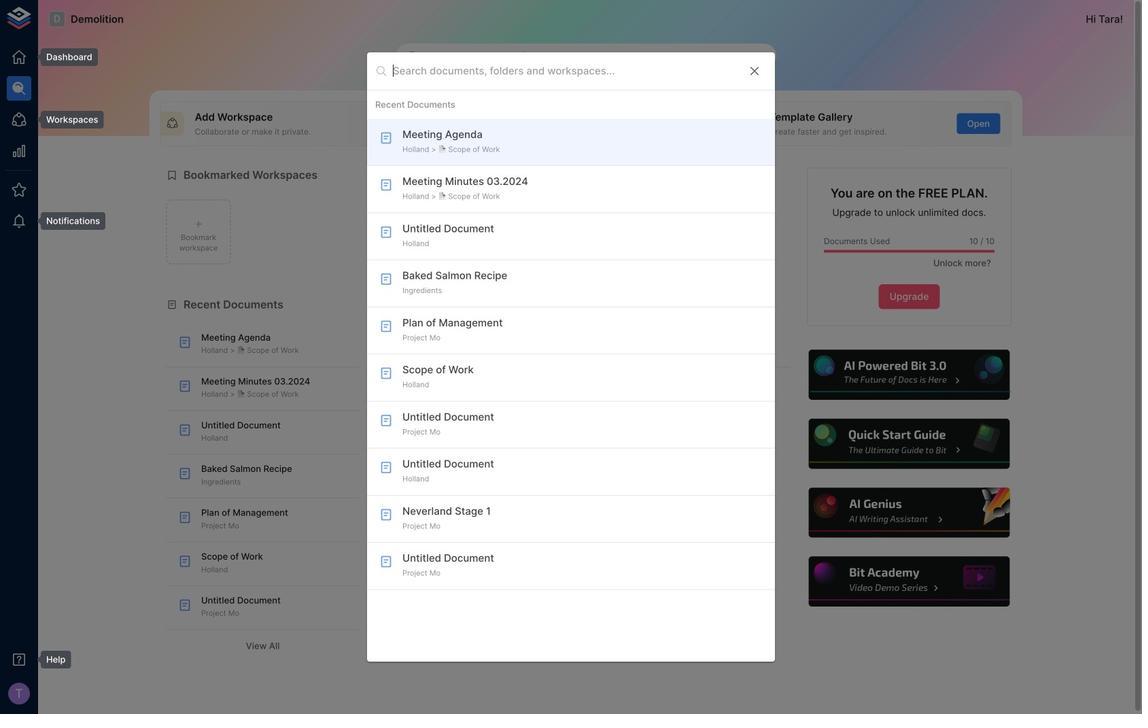 Task type: describe. For each thing, give the bounding box(es) containing it.
3 tooltip from the top
[[31, 212, 105, 230]]

1 help image from the top
[[807, 348, 1012, 402]]

Search documents, folders and workspaces... text field
[[393, 61, 737, 81]]



Task type: locate. For each thing, give the bounding box(es) containing it.
1 tooltip from the top
[[31, 48, 98, 66]]

help image
[[807, 348, 1012, 402], [807, 417, 1012, 471], [807, 486, 1012, 540], [807, 555, 1012, 609]]

tooltip
[[31, 48, 98, 66], [31, 111, 104, 129], [31, 212, 105, 230], [31, 651, 71, 669]]

2 help image from the top
[[807, 417, 1012, 471]]

3 help image from the top
[[807, 486, 1012, 540]]

4 tooltip from the top
[[31, 651, 71, 669]]

dialog
[[367, 53, 775, 662]]

2 tooltip from the top
[[31, 111, 104, 129]]

4 help image from the top
[[807, 555, 1012, 609]]



